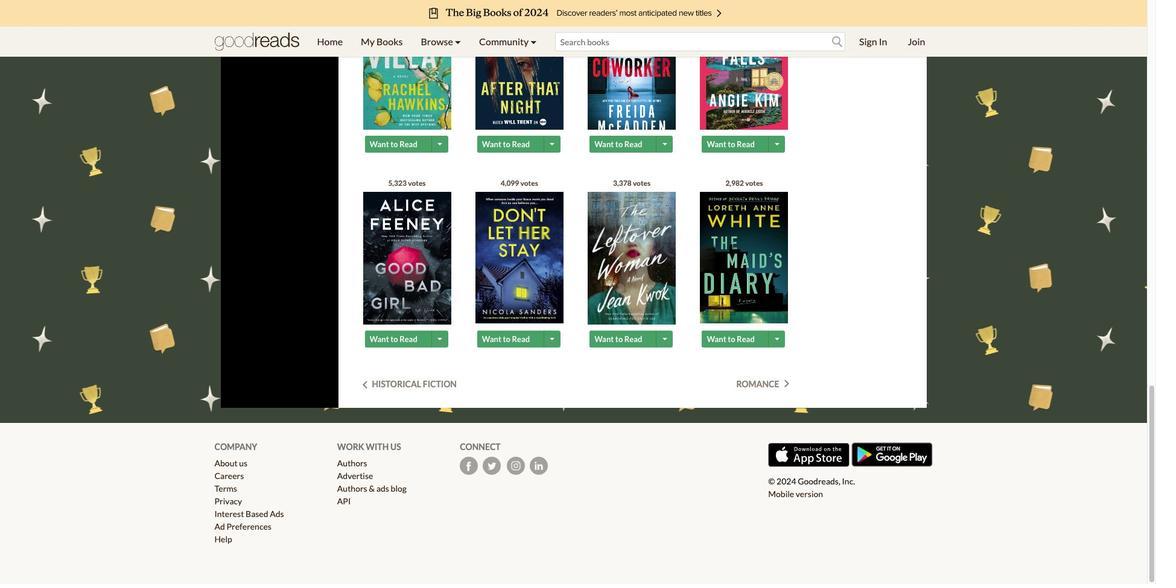 Task type: vqa. For each thing, say whether or not it's contained in the screenshot.
connect
yes



Task type: locate. For each thing, give the bounding box(es) containing it.
read
[[400, 139, 418, 149], [512, 139, 530, 149], [625, 139, 642, 149], [737, 139, 755, 149], [400, 334, 418, 344], [512, 334, 530, 344], [625, 334, 642, 344], [737, 334, 755, 344]]

about us link
[[215, 458, 248, 468]]

goodreads on twitter image
[[483, 457, 501, 475]]

goodreads,
[[798, 476, 841, 486]]

advertise link
[[337, 471, 373, 481]]

ads
[[377, 483, 389, 494]]

community ▾ button
[[470, 27, 546, 57]]

my books
[[361, 36, 403, 47]]

1 ▾ from the left
[[455, 36, 461, 47]]

1 votes from the left
[[408, 178, 426, 187]]

1 vertical spatial us
[[239, 458, 248, 468]]

© 2024 goodreads, inc. mobile version
[[768, 476, 855, 499]]

us right about
[[239, 458, 248, 468]]

terms link
[[215, 483, 237, 494]]

2 ▾ from the left
[[531, 36, 537, 47]]

community ▾
[[479, 36, 537, 47]]

votes for 5,323 votes
[[408, 178, 426, 187]]

&
[[369, 483, 375, 494]]

Search for books to add to your shelves search field
[[555, 32, 846, 51]]

1 horizontal spatial ▾
[[531, 36, 537, 47]]

want to read
[[370, 139, 418, 149], [482, 139, 530, 149], [595, 139, 642, 149], [707, 139, 755, 149], [370, 334, 418, 344], [482, 334, 530, 344], [595, 334, 642, 344], [707, 334, 755, 344]]

▾ inside popup button
[[455, 36, 461, 47]]

romance
[[737, 379, 779, 389]]

sign in
[[859, 36, 888, 47]]

2024
[[777, 476, 796, 486]]

join link
[[899, 27, 935, 57]]

romance link
[[737, 379, 789, 389]]

us inside about us careers terms privacy interest based ads ad preferences help
[[239, 458, 248, 468]]

home link
[[308, 27, 352, 57]]

▾ right browse
[[455, 36, 461, 47]]

0 vertical spatial authors
[[337, 458, 367, 468]]

▾
[[455, 36, 461, 47], [531, 36, 537, 47]]

us right with in the left bottom of the page
[[390, 442, 401, 452]]

historical
[[372, 379, 421, 389]]

menu
[[308, 27, 546, 57]]

0 horizontal spatial ▾
[[455, 36, 461, 47]]

download app for ios image
[[768, 443, 850, 467]]

▾ right community
[[531, 36, 537, 47]]

connect
[[460, 442, 501, 452]]

community
[[479, 36, 529, 47]]

votes right 5,323
[[408, 178, 426, 187]]

authors up advertise link at the bottom left of the page
[[337, 458, 367, 468]]

want to read button
[[365, 136, 433, 152], [477, 136, 546, 152], [590, 136, 658, 152], [702, 136, 770, 152], [365, 331, 433, 347], [477, 331, 546, 347], [590, 331, 658, 347], [702, 331, 770, 347]]

▾ inside dropdown button
[[531, 36, 537, 47]]

authors
[[337, 458, 367, 468], [337, 483, 367, 494]]

votes
[[408, 178, 426, 187], [521, 178, 538, 187], [633, 178, 651, 187], [746, 178, 763, 187]]

mobile
[[768, 489, 794, 499]]

download app for android image
[[851, 442, 933, 467]]

4 votes from the left
[[746, 178, 763, 187]]

3 votes from the left
[[633, 178, 651, 187]]

want
[[370, 139, 389, 149], [482, 139, 502, 149], [595, 139, 614, 149], [707, 139, 726, 149], [370, 334, 389, 344], [482, 334, 502, 344], [595, 334, 614, 344], [707, 334, 726, 344]]

careers
[[215, 471, 244, 481]]

don't let her stay by nicola sanders image
[[476, 192, 564, 324]]

my
[[361, 36, 375, 47]]

goodreads on facebook image
[[460, 457, 478, 475]]

books
[[377, 36, 403, 47]]

authors down advertise link at the bottom left of the page
[[337, 483, 367, 494]]

browse
[[421, 36, 453, 47]]

browse ▾
[[421, 36, 461, 47]]

authors link
[[337, 458, 367, 468]]

0 vertical spatial us
[[390, 442, 401, 452]]

©
[[768, 476, 775, 486]]

about us careers terms privacy interest based ads ad preferences help
[[215, 458, 284, 544]]

us
[[390, 442, 401, 452], [239, 458, 248, 468]]

inc.
[[842, 476, 855, 486]]

in
[[879, 36, 888, 47]]

the leftover woman by jean kwok image
[[588, 192, 676, 325]]

the maid's diary by loreth anne white image
[[700, 192, 789, 324]]

votes for 4,099 votes
[[521, 178, 538, 187]]

2 authors from the top
[[337, 483, 367, 494]]

interest based ads link
[[215, 509, 284, 519]]

votes right 3,378
[[633, 178, 651, 187]]

votes right 4,099
[[521, 178, 538, 187]]

3,378
[[613, 178, 632, 187]]

1 vertical spatial authors
[[337, 483, 367, 494]]

to
[[391, 139, 398, 149], [503, 139, 511, 149], [616, 139, 623, 149], [728, 139, 736, 149], [391, 334, 398, 344], [503, 334, 511, 344], [616, 334, 623, 344], [728, 334, 736, 344]]

0 horizontal spatial us
[[239, 458, 248, 468]]

votes right 2,982 in the right top of the page
[[746, 178, 763, 187]]

blog
[[391, 483, 407, 494]]

ads
[[270, 509, 284, 519]]

Search books text field
[[555, 32, 846, 51]]

▾ for community ▾
[[531, 36, 537, 47]]

historical fiction link
[[362, 379, 457, 389]]

2 votes from the left
[[521, 178, 538, 187]]

the most anticipated books of 2024 image
[[91, 0, 1057, 27]]



Task type: describe. For each thing, give the bounding box(es) containing it.
home
[[317, 36, 343, 47]]

ad preferences link
[[215, 521, 272, 532]]

4,099 votes
[[501, 178, 538, 187]]

api
[[337, 496, 351, 506]]

sign in link
[[850, 27, 897, 57]]

based
[[246, 509, 268, 519]]

good bad girl by alice feeney image
[[363, 192, 451, 326]]

1 horizontal spatial us
[[390, 442, 401, 452]]

sign
[[859, 36, 877, 47]]

version
[[796, 489, 823, 499]]

4,099
[[501, 178, 519, 187]]

help
[[215, 534, 232, 544]]

privacy
[[215, 496, 242, 506]]

1 authors from the top
[[337, 458, 367, 468]]

goodreads on instagram image
[[507, 457, 525, 475]]

goodreads on linkedin image
[[530, 457, 548, 475]]

5,323
[[388, 178, 407, 187]]

advertise
[[337, 471, 373, 481]]

work
[[337, 442, 364, 452]]

interest
[[215, 509, 244, 519]]

mobile version link
[[768, 489, 823, 499]]

authors advertise authors & ads blog api
[[337, 458, 407, 506]]

api link
[[337, 496, 351, 506]]

▾ for browse ▾
[[455, 36, 461, 47]]

company
[[215, 442, 257, 452]]

with
[[366, 442, 389, 452]]

privacy link
[[215, 496, 242, 506]]

3,378 votes
[[613, 178, 651, 187]]

5,323 votes
[[388, 178, 426, 187]]

work with us
[[337, 442, 401, 452]]

2,982 votes
[[726, 178, 763, 187]]

menu containing home
[[308, 27, 546, 57]]

terms
[[215, 483, 237, 494]]

the coworker by freida mcfadden image
[[588, 0, 676, 138]]

votes for 3,378 votes
[[633, 178, 651, 187]]

careers link
[[215, 471, 244, 481]]

authors & ads blog link
[[337, 483, 407, 494]]

ad
[[215, 521, 225, 532]]

browse ▾ button
[[412, 27, 470, 57]]

join
[[908, 36, 926, 47]]

about
[[215, 458, 238, 468]]

help link
[[215, 534, 232, 544]]

after that night by karin slaughter image
[[476, 0, 564, 130]]

votes for 2,982 votes
[[746, 178, 763, 187]]

historical fiction
[[372, 379, 457, 389]]

the villa by rachel hawkins image
[[363, 0, 451, 132]]

2,982
[[726, 178, 744, 187]]

fiction
[[423, 379, 457, 389]]

preferences
[[227, 521, 272, 532]]

happiness falls by angie  kim image
[[700, 0, 789, 130]]

my books link
[[352, 27, 412, 57]]



